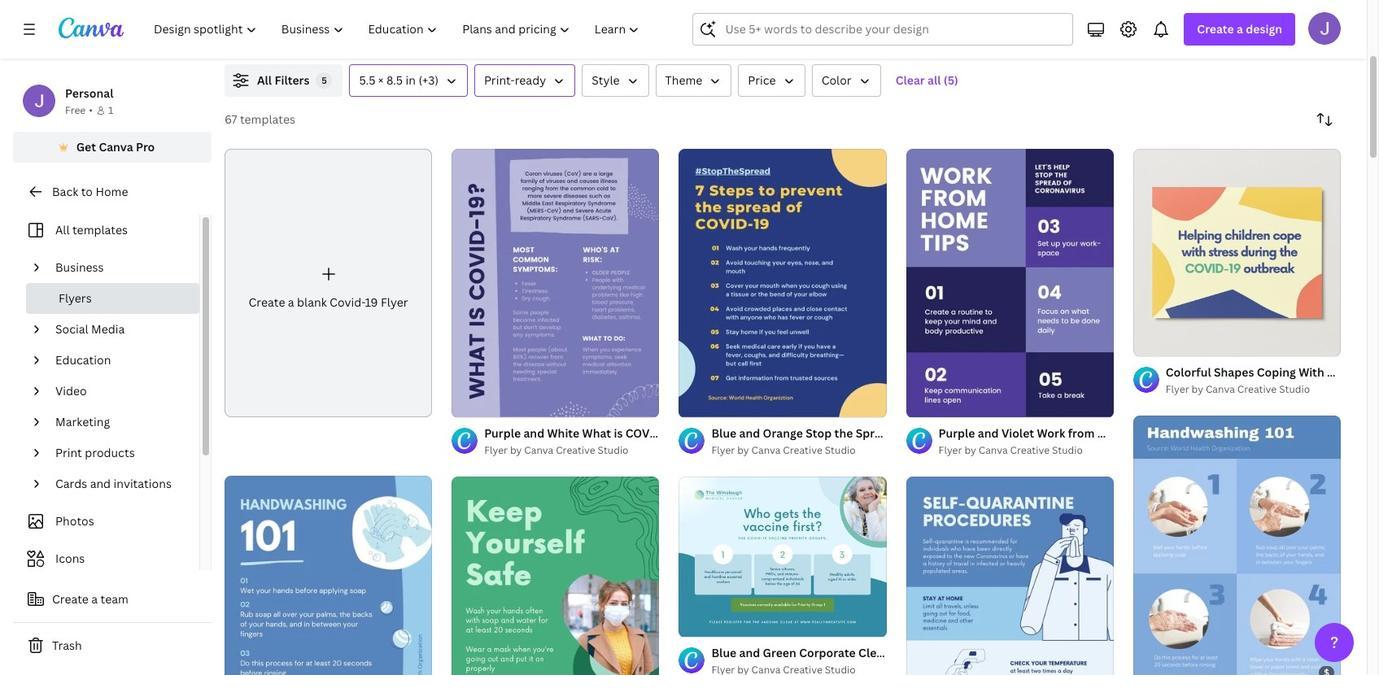 Task type: vqa. For each thing, say whether or not it's contained in the screenshot.
Simple Photo Tiger Wildlife Youtube Thumbnail the Youtube
no



Task type: describe. For each thing, give the bounding box(es) containing it.
create a team
[[52, 592, 129, 607]]

Sort by button
[[1309, 103, 1342, 136]]

get
[[76, 139, 96, 155]]

white
[[547, 426, 580, 442]]

icons link
[[23, 544, 190, 575]]

free
[[65, 103, 86, 117]]

theme button
[[656, 64, 732, 97]]

is
[[614, 426, 623, 442]]

canva inside purple and violet work from home covid flyer flyer by canva creative studio
[[979, 444, 1008, 458]]

canva inside the "colorful shapes coping with stress lan flyer by canva creative studio"
[[1206, 383, 1236, 397]]

covid-19 flyers templates image
[[994, 0, 1342, 45]]

filters
[[275, 72, 310, 88]]

flyer by canva creative studio link for orange
[[712, 443, 887, 459]]

cards and invitations link
[[49, 469, 190, 500]]

19
[[365, 295, 378, 310]]

by inside the "colorful shapes coping with stress lan flyer by canva creative studio"
[[1192, 383, 1204, 397]]

products
[[85, 445, 135, 461]]

covid for purple
[[1134, 426, 1171, 442]]

all for all templates
[[55, 222, 70, 238]]

clear all (5)
[[896, 72, 959, 88]]

all templates
[[55, 222, 128, 238]]

flyer by canva creative studio link for white
[[485, 443, 660, 459]]

team
[[101, 592, 129, 607]]

•
[[89, 103, 93, 117]]

spread
[[856, 426, 896, 442]]

canva inside blue and orange stop the spread  covid flyer flyer by canva creative studio
[[752, 444, 781, 458]]

purple and violet work from home covid flyer flyer by canva creative studio
[[939, 426, 1201, 458]]

stop
[[806, 426, 832, 442]]

stress
[[1328, 365, 1362, 380]]

by inside blue and orange stop the spread  covid flyer flyer by canva creative studio
[[738, 444, 749, 458]]

shapes
[[1215, 365, 1255, 380]]

color
[[822, 72, 852, 88]]

create a design button
[[1185, 13, 1296, 46]]

create a team button
[[13, 584, 212, 616]]

clear all (5) button
[[888, 64, 967, 97]]

creative inside "purple and white what is covid flyer flyer by canva creative studio"
[[556, 444, 596, 458]]

top level navigation element
[[143, 13, 654, 46]]

blue
[[712, 426, 737, 442]]

lan
[[1365, 365, 1380, 380]]

orange
[[763, 426, 803, 442]]

create for create a blank covid-19 flyer
[[249, 295, 285, 310]]

back to home link
[[13, 176, 212, 208]]

a for blank
[[288, 295, 294, 310]]

free •
[[65, 103, 93, 117]]

Search search field
[[726, 14, 1063, 45]]

1 of 3
[[1145, 337, 1169, 349]]

media
[[91, 322, 125, 337]]

business link
[[49, 252, 190, 283]]

social
[[55, 322, 88, 337]]

color button
[[812, 64, 881, 97]]

green disease prevention covid flyer image
[[452, 477, 660, 676]]

all for all filters
[[257, 72, 272, 88]]

blue and orange stop the spread  covid flyer flyer by canva creative studio
[[712, 426, 965, 458]]

purple and white what is covid flyer image
[[452, 149, 660, 418]]

cards and invitations
[[55, 476, 172, 492]]

studio inside blue and orange stop the spread  covid flyer flyer by canva creative studio
[[825, 444, 856, 458]]

and for invitations
[[90, 476, 111, 492]]

1 for 1 of 3
[[1145, 337, 1150, 349]]

pro
[[136, 139, 155, 155]]

all filters
[[257, 72, 310, 88]]

violet
[[1002, 426, 1035, 442]]

ready
[[515, 72, 546, 88]]

back
[[52, 184, 78, 199]]

1 of 3 link
[[1134, 149, 1342, 357]]

8.5
[[387, 72, 403, 88]]

photos
[[55, 514, 94, 529]]

education link
[[49, 345, 190, 376]]

create for create a design
[[1198, 21, 1235, 37]]

education
[[55, 352, 111, 368]]

flyer by canva creative studio link for violet
[[939, 443, 1114, 459]]

price
[[748, 72, 776, 88]]

create a blank covid-19 flyer
[[249, 295, 408, 310]]

studio inside "purple and white what is covid flyer flyer by canva creative studio"
[[598, 444, 629, 458]]

print-ready button
[[475, 64, 576, 97]]

trash link
[[13, 630, 212, 663]]

67
[[225, 112, 237, 127]]

5 filter options selected element
[[316, 72, 332, 89]]

jacob simon image
[[1309, 12, 1342, 45]]

creative inside the "colorful shapes coping with stress lan flyer by canva creative studio"
[[1238, 383, 1277, 397]]

icons
[[55, 551, 85, 567]]

colorful shapes coping with stress landscape covid flyer image
[[1134, 149, 1342, 357]]

personal
[[65, 85, 114, 101]]

covid for blue
[[898, 426, 935, 442]]

creative inside blue and orange stop the spread  covid flyer flyer by canva creative studio
[[783, 444, 823, 458]]

colorful shapes coping with stress lan link
[[1166, 364, 1380, 382]]

purple and white what is covid flyer link
[[485, 425, 693, 443]]

5
[[322, 74, 327, 86]]



Task type: locate. For each thing, give the bounding box(es) containing it.
all down the back
[[55, 222, 70, 238]]

2 purple from the left
[[939, 426, 976, 442]]

create a design
[[1198, 21, 1283, 37]]

2 vertical spatial a
[[91, 592, 98, 607]]

studio down with
[[1280, 383, 1311, 397]]

0 vertical spatial a
[[1237, 21, 1244, 37]]

purple
[[485, 426, 521, 442], [939, 426, 976, 442]]

0 horizontal spatial home
[[96, 184, 128, 199]]

None search field
[[693, 13, 1074, 46]]

creative down colorful shapes coping with stress lan link
[[1238, 383, 1277, 397]]

and inside blue and orange stop the spread  covid flyer flyer by canva creative studio
[[740, 426, 761, 442]]

flyer inside the "colorful shapes coping with stress lan flyer by canva creative studio"
[[1166, 383, 1190, 397]]

colorful shapes coping with stress lan flyer by canva creative studio
[[1166, 365, 1380, 397]]

creative down white
[[556, 444, 596, 458]]

create left the blank
[[249, 295, 285, 310]]

all
[[257, 72, 272, 88], [55, 222, 70, 238]]

price button
[[739, 64, 806, 97]]

covid
[[626, 426, 662, 442], [898, 426, 935, 442], [1134, 426, 1171, 442]]

to
[[81, 184, 93, 199]]

5.5 × 8.5 in (+3)
[[359, 72, 439, 88]]

by inside "purple and white what is covid flyer flyer by canva creative studio"
[[510, 444, 522, 458]]

a left design
[[1237, 21, 1244, 37]]

flyer by canva creative studio link down white
[[485, 443, 660, 459]]

a left team
[[91, 592, 98, 607]]

templates for all templates
[[72, 222, 128, 238]]

social media link
[[49, 314, 190, 345]]

canva down orange at the bottom
[[752, 444, 781, 458]]

purple for purple and white what is covid flyer
[[485, 426, 521, 442]]

home
[[96, 184, 128, 199], [1098, 426, 1131, 442]]

2 vertical spatial create
[[52, 592, 89, 607]]

templates down back to home
[[72, 222, 128, 238]]

purple and violet work from home covid flyer image
[[907, 149, 1114, 418]]

business
[[55, 260, 104, 275]]

0 horizontal spatial 1
[[108, 103, 113, 117]]

print products link
[[49, 438, 190, 469]]

home right from
[[1098, 426, 1131, 442]]

canva inside button
[[99, 139, 133, 155]]

marketing
[[55, 414, 110, 430]]

of
[[1152, 337, 1161, 349]]

purple left violet
[[939, 426, 976, 442]]

templates
[[240, 112, 295, 127], [72, 222, 128, 238]]

create
[[1198, 21, 1235, 37], [249, 295, 285, 310], [52, 592, 89, 607]]

templates right 67
[[240, 112, 295, 127]]

video
[[55, 383, 87, 399]]

1 horizontal spatial create
[[249, 295, 285, 310]]

home right to
[[96, 184, 128, 199]]

and right cards
[[90, 476, 111, 492]]

0 horizontal spatial a
[[91, 592, 98, 607]]

1 vertical spatial all
[[55, 222, 70, 238]]

covid inside purple and violet work from home covid flyer flyer by canva creative studio
[[1134, 426, 1171, 442]]

print-
[[484, 72, 515, 88]]

1
[[108, 103, 113, 117], [1145, 337, 1150, 349]]

a inside dropdown button
[[1237, 21, 1244, 37]]

×
[[378, 72, 384, 88]]

print
[[55, 445, 82, 461]]

canva
[[99, 139, 133, 155], [1206, 383, 1236, 397], [525, 444, 554, 458], [752, 444, 781, 458], [979, 444, 1008, 458]]

and inside purple and violet work from home covid flyer flyer by canva creative studio
[[978, 426, 999, 442]]

covid right from
[[1134, 426, 1171, 442]]

home inside purple and violet work from home covid flyer flyer by canva creative studio
[[1098, 426, 1131, 442]]

67 templates
[[225, 112, 295, 127]]

flyer by canva creative studio link down shapes
[[1166, 382, 1342, 398]]

2 horizontal spatial create
[[1198, 21, 1235, 37]]

and left violet
[[978, 426, 999, 442]]

the
[[835, 426, 853, 442]]

1 left of
[[1145, 337, 1150, 349]]

social media
[[55, 322, 125, 337]]

1 horizontal spatial templates
[[240, 112, 295, 127]]

in
[[406, 72, 416, 88]]

0 vertical spatial home
[[96, 184, 128, 199]]

a inside button
[[91, 592, 98, 607]]

5.5
[[359, 72, 376, 88]]

coping
[[1258, 365, 1297, 380]]

a left the blank
[[288, 295, 294, 310]]

create inside button
[[52, 592, 89, 607]]

0 vertical spatial create
[[1198, 21, 1235, 37]]

creative down stop
[[783, 444, 823, 458]]

3 covid from the left
[[1134, 426, 1171, 442]]

and for white
[[524, 426, 545, 442]]

purple and white what is covid flyer flyer by canva creative studio
[[485, 426, 693, 458]]

studio inside the "colorful shapes coping with stress lan flyer by canva creative studio"
[[1280, 383, 1311, 397]]

canva down white
[[525, 444, 554, 458]]

design
[[1247, 21, 1283, 37]]

0 horizontal spatial templates
[[72, 222, 128, 238]]

all left filters
[[257, 72, 272, 88]]

colorful
[[1166, 365, 1212, 380]]

2 horizontal spatial a
[[1237, 21, 1244, 37]]

print-ready
[[484, 72, 546, 88]]

studio down purple and violet work from home covid flyer link
[[1053, 444, 1083, 458]]

canva down violet
[[979, 444, 1008, 458]]

style
[[592, 72, 620, 88]]

flyer by canva creative studio link for coping
[[1166, 382, 1342, 398]]

blue and orange stop the spread  covid flyer image
[[679, 149, 887, 418]]

create left design
[[1198, 21, 1235, 37]]

get canva pro button
[[13, 132, 212, 163]]

blank
[[297, 295, 327, 310]]

invitations
[[114, 476, 172, 492]]

marketing link
[[49, 407, 190, 438]]

covid inside "purple and white what is covid flyer flyer by canva creative studio"
[[626, 426, 662, 442]]

create a blank covid-19 flyer link
[[225, 149, 432, 418]]

work
[[1037, 426, 1066, 442]]

1 horizontal spatial 1
[[1145, 337, 1150, 349]]

studio down blue and orange stop the spread  covid flyer link
[[825, 444, 856, 458]]

blue and white simple handwashing 101 covid flyers image
[[1134, 416, 1342, 676]]

back to home
[[52, 184, 128, 199]]

studio inside purple and violet work from home covid flyer flyer by canva creative studio
[[1053, 444, 1083, 458]]

2 covid from the left
[[898, 426, 935, 442]]

creative down violet
[[1011, 444, 1050, 458]]

covid right spread
[[898, 426, 935, 442]]

a for design
[[1237, 21, 1244, 37]]

0 horizontal spatial all
[[55, 222, 70, 238]]

canva left pro
[[99, 139, 133, 155]]

blue and green corporate clean vaccine information general health flyer image
[[679, 477, 887, 638]]

and left white
[[524, 426, 545, 442]]

what
[[583, 426, 611, 442]]

0 vertical spatial all
[[257, 72, 272, 88]]

1 vertical spatial create
[[249, 295, 285, 310]]

0 horizontal spatial create
[[52, 592, 89, 607]]

and for orange
[[740, 426, 761, 442]]

and
[[524, 426, 545, 442], [740, 426, 761, 442], [978, 426, 999, 442], [90, 476, 111, 492]]

purple inside purple and violet work from home covid flyer flyer by canva creative studio
[[939, 426, 976, 442]]

and inside cards and invitations link
[[90, 476, 111, 492]]

theme
[[666, 72, 703, 88]]

1 vertical spatial templates
[[72, 222, 128, 238]]

1 for 1
[[108, 103, 113, 117]]

all templates link
[[23, 215, 190, 246]]

(5)
[[944, 72, 959, 88]]

all
[[928, 72, 941, 88]]

get canva pro
[[76, 139, 155, 155]]

blue and white self-quarantine procedures covid flyer image
[[907, 477, 1114, 676]]

video link
[[49, 376, 190, 407]]

blue and white handwashing 101 covid flyer image
[[225, 476, 432, 676]]

1 vertical spatial home
[[1098, 426, 1131, 442]]

creative inside purple and violet work from home covid flyer flyer by canva creative studio
[[1011, 444, 1050, 458]]

and inside "purple and white what is covid flyer flyer by canva creative studio"
[[524, 426, 545, 442]]

from
[[1069, 426, 1095, 442]]

1 covid from the left
[[626, 426, 662, 442]]

1 horizontal spatial a
[[288, 295, 294, 310]]

canva down shapes
[[1206, 383, 1236, 397]]

2 horizontal spatial covid
[[1134, 426, 1171, 442]]

0 horizontal spatial covid
[[626, 426, 662, 442]]

purple and violet work from home covid flyer link
[[939, 425, 1201, 443]]

covid-
[[330, 295, 365, 310]]

templates for 67 templates
[[240, 112, 295, 127]]

1 horizontal spatial all
[[257, 72, 272, 88]]

by inside purple and violet work from home covid flyer flyer by canva creative studio
[[965, 444, 977, 458]]

purple left white
[[485, 426, 521, 442]]

0 horizontal spatial purple
[[485, 426, 521, 442]]

flyer by canva creative studio link
[[1166, 382, 1342, 398], [485, 443, 660, 459], [712, 443, 887, 459], [939, 443, 1114, 459]]

5.5 × 8.5 in (+3) button
[[350, 64, 468, 97]]

1 horizontal spatial covid
[[898, 426, 935, 442]]

1 horizontal spatial purple
[[939, 426, 976, 442]]

(+3)
[[419, 72, 439, 88]]

clear
[[896, 72, 925, 88]]

create inside dropdown button
[[1198, 21, 1235, 37]]

covid inside blue and orange stop the spread  covid flyer flyer by canva creative studio
[[898, 426, 935, 442]]

and right blue
[[740, 426, 761, 442]]

flyer by canva creative studio link down violet
[[939, 443, 1114, 459]]

blue and orange stop the spread  covid flyer link
[[712, 425, 965, 443]]

create a blank covid-19 flyer element
[[225, 149, 432, 418]]

photos link
[[23, 506, 190, 537]]

flyer by canva creative studio link down orange at the bottom
[[712, 443, 887, 459]]

3
[[1163, 337, 1169, 349]]

purple for purple and violet work from home covid flyer
[[939, 426, 976, 442]]

style button
[[582, 64, 649, 97]]

1 right •
[[108, 103, 113, 117]]

1 horizontal spatial home
[[1098, 426, 1131, 442]]

a for team
[[91, 592, 98, 607]]

trash
[[52, 638, 82, 654]]

covid right is
[[626, 426, 662, 442]]

1 purple from the left
[[485, 426, 521, 442]]

create down 'icons'
[[52, 592, 89, 607]]

purple inside "purple and white what is covid flyer flyer by canva creative studio"
[[485, 426, 521, 442]]

0 vertical spatial templates
[[240, 112, 295, 127]]

with
[[1299, 365, 1325, 380]]

a
[[1237, 21, 1244, 37], [288, 295, 294, 310], [91, 592, 98, 607]]

and for violet
[[978, 426, 999, 442]]

1 vertical spatial 1
[[1145, 337, 1150, 349]]

print products
[[55, 445, 135, 461]]

cards
[[55, 476, 87, 492]]

studio down is
[[598, 444, 629, 458]]

canva inside "purple and white what is covid flyer flyer by canva creative studio"
[[525, 444, 554, 458]]

create for create a team
[[52, 592, 89, 607]]

0 vertical spatial 1
[[108, 103, 113, 117]]

1 vertical spatial a
[[288, 295, 294, 310]]



